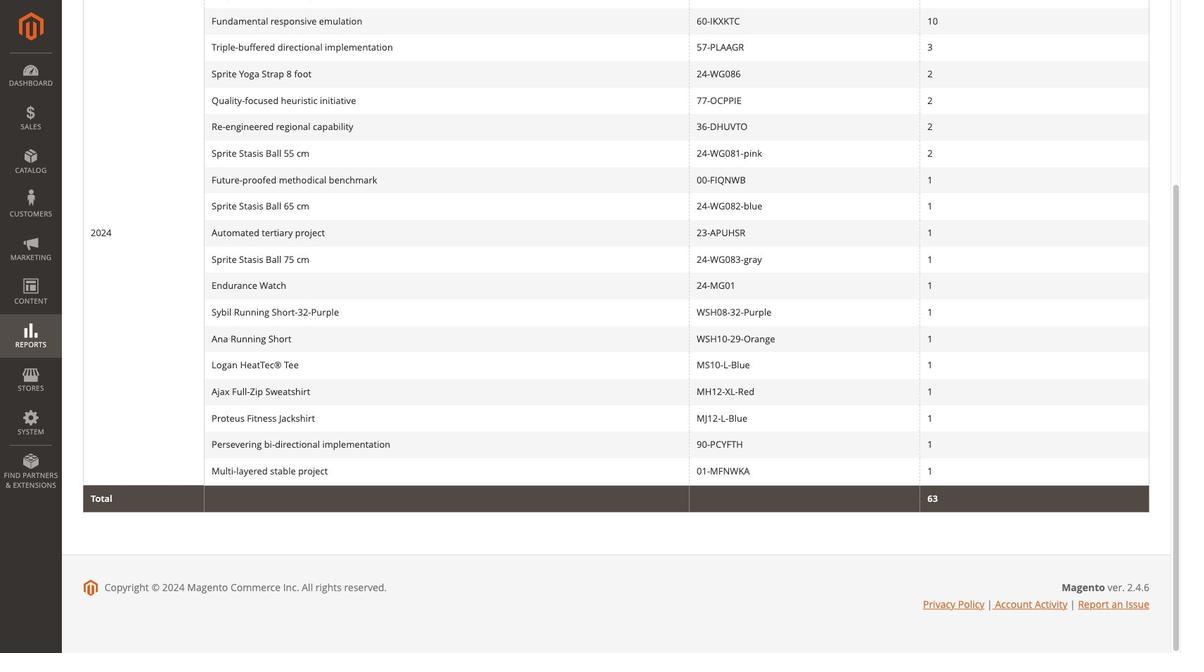 Task type: locate. For each thing, give the bounding box(es) containing it.
menu bar
[[0, 53, 62, 497]]

magento admin panel image
[[19, 12, 43, 41]]



Task type: vqa. For each thing, say whether or not it's contained in the screenshot.
text box
no



